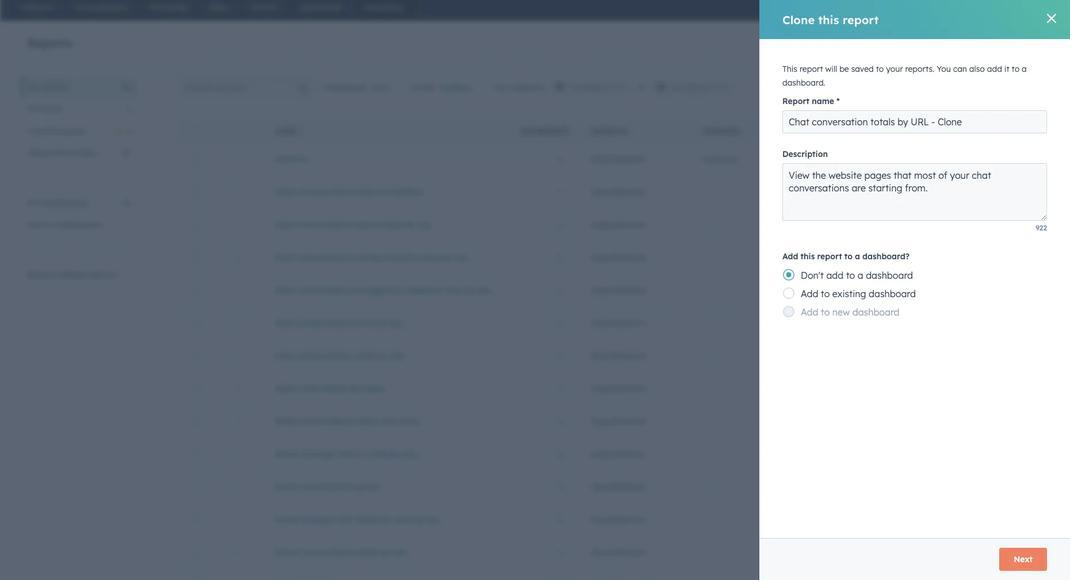 Task type: vqa. For each thing, say whether or not it's contained in the screenshot.


Task type: locate. For each thing, give the bounding box(es) containing it.
greg robinson for chat conversation average time to close by rep
[[590, 253, 646, 263]]

1 vertical spatial close
[[367, 449, 388, 460]]

robinson for email average first response time by rep
[[611, 515, 646, 525]]

chat for chat conversation totals by chatflow
[[275, 187, 294, 197]]

reports up the saved from library
[[59, 126, 86, 136]]

2 horizontal spatial last
[[944, 127, 962, 136]]

greg robinson
[[590, 154, 646, 165], [590, 187, 646, 197], [590, 220, 646, 230], [590, 253, 646, 263], [590, 285, 646, 296], [590, 318, 646, 329], [590, 351, 646, 361], [590, 384, 646, 394], [590, 417, 646, 427], [590, 449, 646, 460], [590, 482, 646, 493], [590, 515, 646, 525], [590, 548, 646, 558]]

greg for email conversation totals over time
[[590, 417, 609, 427]]

email average time to close by rep button
[[275, 449, 493, 460]]

1 oct 24, 2023 4:36 pm from the top
[[944, 182, 1024, 192]]

greg for delivery
[[590, 154, 609, 165]]

report right create
[[1013, 39, 1033, 47]]

conversation up "chat conversation closed totals by rep"
[[297, 187, 349, 197]]

chatflow
[[389, 187, 424, 197]]

robinson for chat conversation average time to close by rep
[[611, 253, 646, 263]]

7 greg robinson from the top
[[590, 351, 646, 361]]

3 -- from the top
[[703, 384, 709, 394]]

4 2023 from the top
[[973, 542, 991, 553]]

4:36 left 922
[[994, 214, 1009, 225]]

robinson for email average time to close by rep
[[611, 449, 646, 460]]

22 for my reports
[[122, 82, 131, 92]]

pm up next
[[1012, 542, 1024, 553]]

0 vertical spatial dashboard
[[866, 270, 913, 281]]

3 press to sort. image from the left
[[867, 127, 871, 135]]

close image
[[1047, 14, 1057, 23]]

5 chat from the top
[[275, 318, 294, 329]]

robinson for chat conversation totals by rep
[[611, 318, 646, 329]]

conversation down "chat conversation closed totals by rep"
[[297, 253, 349, 263]]

to
[[876, 64, 884, 74], [1012, 64, 1020, 74], [638, 82, 646, 93], [845, 251, 853, 262], [408, 253, 416, 263], [846, 270, 855, 281], [821, 288, 830, 300], [821, 307, 830, 318], [357, 449, 365, 460]]

3 chat from the top
[[275, 253, 294, 263]]

email conversation totals by rep button
[[275, 548, 493, 558]]

0 vertical spatial a
[[1022, 64, 1027, 74]]

email
[[299, 384, 322, 394]]

1 horizontal spatial close
[[418, 253, 439, 263]]

1 vertical spatial oct 24, 2023 4:36 pm
[[944, 214, 1024, 225]]

conversation up chat conversation totals by url on the bottom
[[297, 318, 349, 329]]

press to sort. image for last viewed
[[867, 127, 871, 135]]

greg for chat conversation totals by chatflow
[[590, 187, 609, 197]]

report
[[843, 12, 879, 27], [1013, 39, 1033, 47], [800, 64, 823, 74], [817, 251, 842, 262]]

0
[[126, 104, 131, 114], [126, 125, 131, 136], [558, 154, 563, 165]]

press to sort. element
[[299, 127, 304, 136], [633, 127, 637, 136], [743, 127, 748, 136], [867, 127, 871, 136]]

4 oct from the top
[[944, 542, 958, 553]]

conversation
[[297, 187, 349, 197], [297, 220, 349, 230], [297, 253, 349, 263], [297, 285, 349, 296], [297, 318, 349, 329], [297, 351, 349, 361], [301, 417, 353, 427], [301, 548, 353, 558]]

5 greg robinson from the top
[[590, 285, 646, 296]]

0 vertical spatial this
[[818, 12, 839, 27]]

totals left over
[[355, 417, 378, 427]]

922
[[1036, 224, 1047, 232]]

name
[[275, 127, 296, 136]]

6 greg robinson from the top
[[590, 318, 646, 329]]

1 vertical spatial response
[[355, 515, 391, 525]]

closed
[[352, 220, 377, 230], [301, 482, 326, 493]]

oct
[[944, 149, 958, 159], [944, 182, 958, 192], [944, 214, 958, 225], [944, 542, 958, 553]]

viewed
[[834, 127, 863, 136]]

url
[[389, 351, 406, 361]]

2 greg robinson from the top
[[590, 187, 646, 197]]

0 horizontal spatial this
[[801, 251, 815, 262]]

MM/DD/YYYY text field
[[550, 81, 632, 95], [652, 81, 734, 95]]

2 22 from the top
[[122, 148, 131, 158]]

0 vertical spatial close
[[418, 253, 439, 263]]

mm/dd/yyyy text field up the owned
[[550, 81, 632, 95]]

4:36 down the 4:49
[[994, 182, 1009, 192]]

1 greg robinson from the top
[[590, 154, 646, 165]]

assigned
[[703, 127, 740, 136]]

last for last updated
[[944, 127, 962, 136]]

to down don't
[[821, 288, 830, 300]]

2 oct 24, 2023 4:36 pm from the top
[[944, 214, 1024, 225]]

1 horizontal spatial last
[[815, 127, 832, 136]]

this report will be saved to your reports. you can also add it to a dashboard.
[[783, 64, 1027, 88]]

--
[[703, 220, 709, 230], [703, 351, 709, 361], [703, 384, 709, 394], [703, 482, 709, 493], [703, 548, 709, 558]]

press to sort. element inside owned by button
[[633, 127, 637, 136]]

chat conversation average time to close by rep
[[275, 253, 467, 263]]

greg for chat conversation totals by url
[[590, 351, 609, 361]]

greg for email conversation totals by rep
[[590, 548, 609, 558]]

1 -- from the top
[[703, 220, 709, 230]]

2 horizontal spatial press to sort. image
[[867, 127, 871, 135]]

close down the chat conversation closed totals by rep button
[[418, 253, 439, 263]]

descending sort. press to sort ascending. image
[[1000, 127, 1004, 135]]

0 vertical spatial first
[[387, 285, 404, 296]]

1 22 from the top
[[122, 82, 131, 92]]

press to sort. image right name
[[299, 127, 304, 135]]

average
[[352, 253, 385, 263], [352, 285, 385, 296], [301, 449, 334, 460], [301, 515, 334, 525]]

not
[[28, 220, 42, 230]]

1 for chat conversation average first response time by rep
[[559, 285, 563, 296]]

2 vertical spatial reports
[[89, 270, 117, 280]]

reports
[[41, 82, 69, 92], [59, 126, 86, 136], [89, 270, 117, 280]]

add left "it"
[[987, 64, 1002, 74]]

totals for email conversation totals over time
[[355, 417, 378, 427]]

last left viewed
[[815, 127, 832, 136]]

a right "it"
[[1022, 64, 1027, 74]]

last viewed button
[[801, 118, 930, 143]]

oct 24, 2023 4:35 pm greg robinson
[[944, 542, 1024, 562]]

1 for chat conversation totals by rep
[[559, 318, 563, 329]]

oct 24, 2023 4:36 pm
[[944, 182, 1024, 192], [944, 214, 1024, 225]]

press to sort. element right owned by
[[633, 127, 637, 136]]

greg robinson for email average first response time by rep
[[590, 515, 646, 525]]

2 vertical spatial dashboards
[[56, 220, 102, 230]]

0 horizontal spatial add
[[827, 270, 844, 281]]

chat conversation average time to close by rep button
[[275, 253, 493, 263]]

totals up inbox
[[352, 351, 375, 361]]

1 button for chat conversation totals by url
[[559, 351, 563, 361]]

4 greg robinson from the top
[[590, 253, 646, 263]]

6 1 button from the top
[[559, 351, 563, 361]]

on dashboards
[[28, 198, 87, 208]]

1 press to sort. element from the left
[[299, 127, 304, 136]]

add
[[783, 251, 798, 262], [801, 288, 818, 300], [801, 307, 818, 318]]

1 for chat conversation average time to close by rep
[[559, 253, 563, 263]]

13 greg robinson from the top
[[590, 548, 646, 558]]

restore deleted reports button
[[21, 264, 138, 286]]

0 vertical spatial reports
[[41, 82, 69, 92]]

2 vertical spatial dashboard
[[853, 307, 900, 318]]

1 horizontal spatial first
[[387, 285, 404, 296]]

oct inside the oct 24, 2023 4:35 pm greg robinson
[[944, 542, 958, 553]]

1 button for email conversation totals over time
[[559, 417, 563, 427]]

oct 24, 2023 4:36 pm for chat conversation totals by chatflow
[[944, 182, 1024, 192]]

-- for chat conversation closed totals by rep
[[703, 220, 709, 230]]

press to sort. element right name
[[299, 127, 304, 136]]

0 vertical spatial 4:36
[[994, 182, 1009, 192]]

totals down email average first response time by rep
[[355, 548, 378, 558]]

1 button for chat conversation totals by rep
[[559, 318, 563, 329]]

totals down chat conversation average first response time by rep
[[352, 318, 375, 329]]

library
[[74, 148, 98, 158]]

12 greg robinson from the top
[[590, 515, 646, 525]]

a up don't add to a dashboard
[[855, 251, 860, 262]]

5 email from the top
[[275, 548, 298, 558]]

close
[[418, 253, 439, 263], [367, 449, 388, 460]]

3 24, from the top
[[960, 214, 971, 225]]

2 press to sort. element from the left
[[633, 127, 637, 136]]

4 press to sort. element from the left
[[867, 127, 871, 136]]

email closed totals by rep button
[[275, 482, 493, 493]]

close up email closed totals by rep button
[[367, 449, 388, 460]]

1 24, from the top
[[960, 149, 971, 159]]

last for last viewed
[[815, 127, 832, 136]]

2023
[[973, 149, 991, 159], [973, 182, 991, 192], [973, 214, 991, 225], [973, 542, 991, 553]]

0 vertical spatial 22
[[122, 82, 131, 92]]

2 4:36 from the top
[[994, 214, 1009, 225]]

report up 'dashboard.'
[[800, 64, 823, 74]]

a
[[1022, 64, 1027, 74], [855, 251, 860, 262], [858, 270, 864, 281]]

0 horizontal spatial close
[[367, 449, 388, 460]]

totals down chat conversation totals by chatflow 'button' on the left of page
[[380, 220, 403, 230]]

3 greg robinson from the top
[[590, 220, 646, 230]]

add for add to existing dashboard
[[801, 288, 818, 300]]

chat conversation totals by url
[[275, 351, 406, 361]]

5 -- from the top
[[703, 548, 709, 558]]

1 4:36 from the top
[[994, 182, 1009, 192]]

4:36
[[994, 182, 1009, 192], [994, 214, 1009, 225]]

3 1 button from the top
[[559, 253, 563, 263]]

email
[[275, 417, 298, 427], [275, 449, 298, 460], [275, 482, 298, 493], [275, 515, 298, 525], [275, 548, 298, 558]]

conversation down open email totals by inbox
[[301, 417, 353, 427]]

1 vertical spatial this
[[801, 251, 815, 262]]

reports for custom reports
[[59, 126, 86, 136]]

2 email from the top
[[275, 449, 298, 460]]

press to sort. element inside assigned button
[[743, 127, 748, 136]]

press to sort. element inside name button
[[299, 127, 304, 136]]

press to sort. image inside assigned button
[[743, 127, 748, 135]]

9 greg robinson from the top
[[590, 417, 646, 427]]

1 horizontal spatial this
[[818, 12, 839, 27]]

greg robinson for email average time to close by rep
[[590, 449, 646, 460]]

9 1 button from the top
[[559, 449, 563, 460]]

mm/dd/yyyy text field up assigned
[[652, 81, 734, 95]]

name button
[[262, 118, 507, 143]]

5 1 button from the top
[[559, 318, 563, 329]]

-
[[815, 154, 818, 165], [815, 187, 818, 197], [703, 220, 706, 230], [706, 220, 709, 230], [815, 220, 818, 230], [815, 253, 818, 263], [815, 285, 818, 296], [815, 318, 818, 329], [703, 351, 706, 361], [706, 351, 709, 361], [703, 384, 706, 394], [706, 384, 709, 394], [703, 482, 706, 493], [706, 482, 709, 493], [703, 548, 706, 558], [706, 548, 709, 558], [815, 548, 818, 558]]

24, inside oct 24, 2023 4:49 pm greg robinson
[[960, 149, 971, 159]]

add
[[987, 64, 1002, 74], [827, 270, 844, 281]]

a up add to existing dashboard
[[858, 270, 864, 281]]

assigned button
[[689, 118, 801, 143]]

1 vertical spatial a
[[855, 251, 860, 262]]

2 chat from the top
[[275, 220, 294, 230]]

4:49
[[994, 149, 1010, 159]]

1 oct from the top
[[944, 149, 958, 159]]

0 horizontal spatial mm/dd/yyyy text field
[[550, 81, 632, 95]]

robinson for email conversation totals over time
[[611, 417, 646, 427]]

totals for chat conversation totals by chatflow
[[352, 187, 375, 197]]

this up don't
[[801, 251, 815, 262]]

email closed totals by rep
[[275, 482, 380, 493]]

1 2023 from the top
[[973, 149, 991, 159]]

first up the chat conversation totals by rep button
[[387, 285, 404, 296]]

robinson
[[611, 154, 646, 165], [962, 160, 992, 169], [611, 187, 646, 197], [611, 220, 646, 230], [611, 253, 646, 263], [611, 285, 646, 296], [611, 318, 646, 329], [611, 351, 646, 361], [611, 384, 646, 394], [611, 417, 646, 427], [611, 449, 646, 460], [611, 482, 646, 493], [611, 515, 646, 525], [611, 548, 646, 558], [962, 554, 992, 562]]

22 for saved from library
[[122, 148, 131, 158]]

press to sort. element inside last viewed button
[[867, 127, 871, 136]]

11 greg robinson from the top
[[590, 482, 646, 493]]

greg
[[590, 154, 609, 165], [944, 160, 960, 169], [590, 187, 609, 197], [590, 220, 609, 230], [590, 253, 609, 263], [590, 285, 609, 296], [590, 318, 609, 329], [590, 351, 609, 361], [590, 384, 609, 394], [590, 417, 609, 427], [590, 449, 609, 460], [590, 482, 609, 493], [590, 515, 609, 525], [590, 548, 609, 558], [944, 554, 960, 562]]

reports banner
[[28, 30, 1043, 52]]

pm
[[1012, 149, 1024, 159], [1012, 182, 1024, 192], [1012, 214, 1024, 225], [1012, 542, 1024, 553]]

1 button for email closed totals by rep
[[559, 482, 563, 493]]

pm left 922
[[1012, 214, 1024, 225]]

1 horizontal spatial mm/dd/yyyy text field
[[652, 81, 734, 95]]

1 vertical spatial dashboard
[[869, 288, 916, 300]]

8 greg robinson from the top
[[590, 384, 646, 394]]

closed up chat conversation average time to close by rep
[[352, 220, 377, 230]]

dashboards right on
[[56, 220, 102, 230]]

to up don't add to a dashboard
[[845, 251, 853, 262]]

10 greg robinson from the top
[[590, 449, 646, 460]]

12 1 button from the top
[[559, 548, 563, 558]]

1 vertical spatial first
[[336, 515, 353, 525]]

next button
[[1000, 548, 1047, 571]]

delivery button
[[275, 154, 493, 165]]

robinson for email closed totals by rep
[[611, 482, 646, 493]]

conversation down email average first response time by rep
[[301, 548, 353, 558]]

saved
[[851, 64, 874, 74]]

search image
[[1046, 3, 1054, 11]]

4:36 for chat conversation totals by chatflow
[[994, 182, 1009, 192]]

report up don't
[[817, 251, 842, 262]]

press to sort. image
[[633, 127, 637, 135]]

1 vertical spatial 0
[[126, 125, 131, 136]]

greg robinson for email conversation totals over time
[[590, 417, 646, 427]]

6 chat from the top
[[275, 351, 294, 361]]

1 vertical spatial add
[[801, 288, 818, 300]]

4 chat from the top
[[275, 285, 294, 296]]

2 1 button from the top
[[559, 220, 563, 230]]

1 button for email average first response time by rep
[[559, 515, 563, 525]]

2 oct from the top
[[944, 182, 958, 192]]

2 -- from the top
[[703, 351, 709, 361]]

greg robinson for email conversation totals by rep
[[590, 548, 646, 558]]

4 1 button from the top
[[559, 285, 563, 296]]

3 oct from the top
[[944, 214, 958, 225]]

11 1 button from the top
[[559, 515, 563, 525]]

press to sort. image
[[299, 127, 304, 135], [743, 127, 748, 135], [867, 127, 871, 135]]

1 for email conversation totals over time
[[559, 417, 563, 427]]

1 vertical spatial closed
[[301, 482, 326, 493]]

1 horizontal spatial response
[[406, 285, 442, 296]]

robinson for chat conversation totals by chatflow
[[611, 187, 646, 197]]

report up saved
[[843, 12, 879, 27]]

response down email closed totals by rep button
[[355, 515, 391, 525]]

24, inside the oct 24, 2023 4:35 pm greg robinson
[[960, 542, 971, 553]]

1 button
[[559, 187, 563, 197], [559, 220, 563, 230], [559, 253, 563, 263], [559, 285, 563, 296], [559, 318, 563, 329], [559, 351, 563, 361], [559, 384, 563, 394], [559, 417, 563, 427], [559, 449, 563, 460], [559, 482, 563, 493], [559, 515, 563, 525], [559, 548, 563, 558]]

0 vertical spatial add
[[783, 251, 798, 262]]

your
[[886, 64, 903, 74]]

0 vertical spatial add
[[987, 64, 1002, 74]]

totals right email
[[324, 384, 347, 394]]

totals
[[352, 187, 375, 197], [380, 220, 403, 230], [352, 318, 375, 329], [352, 351, 375, 361], [324, 384, 347, 394], [355, 417, 378, 427], [329, 482, 352, 493], [355, 548, 378, 558]]

0 horizontal spatial press to sort. image
[[299, 127, 304, 135]]

chat
[[275, 187, 294, 197], [275, 220, 294, 230], [275, 253, 294, 263], [275, 285, 294, 296], [275, 318, 294, 329], [275, 351, 294, 361]]

Search reports search field
[[177, 76, 317, 99]]

1 horizontal spatial closed
[[352, 220, 377, 230]]

time
[[387, 253, 405, 263], [445, 285, 463, 296], [401, 417, 419, 427], [336, 449, 354, 460], [394, 515, 412, 525]]

1 chat from the top
[[275, 187, 294, 197]]

conversation down chat conversation totals by chatflow
[[297, 220, 349, 230]]

0 vertical spatial dashboards
[[520, 127, 569, 136]]

add down add this report to a dashboard?
[[827, 270, 844, 281]]

1 horizontal spatial add
[[987, 64, 1002, 74]]

press to sort. image inside name button
[[299, 127, 304, 135]]

1 vertical spatial 4:36
[[994, 214, 1009, 225]]

pm down oct 24, 2023 4:49 pm greg robinson
[[1012, 182, 1024, 192]]

chat for chat conversation totals by url
[[275, 351, 294, 361]]

8 1 button from the top
[[559, 417, 563, 427]]

first up email conversation totals by rep
[[336, 515, 353, 525]]

0 vertical spatial oct 24, 2023 4:36 pm
[[944, 182, 1024, 192]]

totals down email average time to close by rep
[[329, 482, 352, 493]]

totals up "chat conversation closed totals by rep"
[[352, 187, 375, 197]]

you
[[937, 64, 951, 74]]

press to sort. image inside last viewed button
[[867, 127, 871, 135]]

dashboards up not on dashboards
[[41, 198, 87, 208]]

1 email from the top
[[275, 417, 298, 427]]

to down 'email conversation totals over time'
[[357, 449, 365, 460]]

press to sort. element for last viewed
[[867, 127, 871, 136]]

reports right my
[[41, 82, 69, 92]]

totals for chat conversation totals by rep
[[352, 318, 375, 329]]

press to sort. element right assigned
[[743, 127, 748, 136]]

reports inside button
[[89, 270, 117, 280]]

reports right deleted
[[89, 270, 117, 280]]

22
[[122, 82, 131, 92], [122, 148, 131, 158]]

dashboard.
[[783, 78, 826, 88]]

email for email closed totals by rep
[[275, 482, 298, 493]]

last left the updated
[[944, 127, 962, 136]]

dashboard?
[[863, 251, 910, 262]]

10 1 button from the top
[[559, 482, 563, 493]]

robinson inside the oct 24, 2023 4:35 pm greg robinson
[[962, 554, 992, 562]]

chat for chat conversation average time to close by rep
[[275, 253, 294, 263]]

3 email from the top
[[275, 482, 298, 493]]

4:36 for chat conversation closed totals by rep
[[994, 214, 1009, 225]]

greg robinson for delivery
[[590, 154, 646, 165]]

1 vertical spatial 22
[[122, 148, 131, 158]]

closed down email average time to close by rep
[[301, 482, 326, 493]]

press to sort. image right viewed
[[867, 127, 871, 135]]

press to sort. image right assigned
[[743, 127, 748, 135]]

owned by
[[590, 127, 629, 136]]

1 horizontal spatial press to sort. image
[[743, 127, 748, 135]]

greg robinson for chat conversation totals by rep
[[590, 318, 646, 329]]

2 mm/dd/yyyy text field from the left
[[652, 81, 734, 95]]

conversation up open email totals by inbox
[[297, 351, 349, 361]]

0 vertical spatial response
[[406, 285, 442, 296]]

response up the chat conversation totals by rep button
[[406, 285, 442, 296]]

first
[[387, 285, 404, 296], [336, 515, 353, 525]]

0 vertical spatial closed
[[352, 220, 377, 230]]

conversation for chat conversation totals by chatflow
[[297, 187, 349, 197]]

1 for chat conversation closed totals by rep
[[559, 220, 563, 230]]

21
[[123, 198, 131, 208]]

add inside 'this report will be saved to your reports. you can also add it to a dashboard.'
[[987, 64, 1002, 74]]

2 press to sort. image from the left
[[743, 127, 748, 135]]

2 vertical spatial add
[[801, 307, 818, 318]]

pm right the 4:49
[[1012, 149, 1024, 159]]

name
[[812, 96, 834, 106]]

conversation up chat conversation totals by rep
[[297, 285, 349, 296]]

last left updated:
[[493, 82, 509, 93]]

7 1 button from the top
[[559, 384, 563, 394]]

1 1 button from the top
[[559, 187, 563, 197]]

0 horizontal spatial last
[[493, 82, 509, 93]]

last
[[493, 82, 509, 93], [815, 127, 832, 136], [944, 127, 962, 136]]

dashboard
[[866, 270, 913, 281], [869, 288, 916, 300], [853, 307, 900, 318]]

rep
[[417, 220, 431, 230], [454, 253, 467, 263], [477, 285, 491, 296], [389, 318, 403, 329], [403, 449, 416, 460], [366, 482, 380, 493], [426, 515, 440, 525], [393, 548, 407, 558]]

totals for email conversation totals by rep
[[355, 548, 378, 558]]

1 vertical spatial reports
[[59, 126, 86, 136]]

dashboards down updated:
[[520, 127, 569, 136]]

3 press to sort. element from the left
[[743, 127, 748, 136]]

clone this report
[[783, 12, 879, 27]]

4 24, from the top
[[960, 542, 971, 553]]

1 press to sort. image from the left
[[299, 127, 304, 135]]

this right clone
[[818, 12, 839, 27]]

4 -- from the top
[[703, 482, 709, 493]]

press to sort. element right viewed
[[867, 127, 871, 136]]

4 email from the top
[[275, 515, 298, 525]]



Task type: describe. For each thing, give the bounding box(es) containing it.
open email totals by inbox
[[275, 384, 384, 394]]

greg robinson for chat conversation totals by chatflow
[[590, 187, 646, 197]]

updated
[[964, 127, 997, 136]]

1 button for email average time to close by rep
[[559, 449, 563, 460]]

0 horizontal spatial response
[[355, 515, 391, 525]]

robinson for chat conversation totals by url
[[611, 351, 646, 361]]

0 horizontal spatial closed
[[301, 482, 326, 493]]

chat conversation totals by chatflow
[[275, 187, 424, 197]]

oct inside oct 24, 2023 4:49 pm greg robinson
[[944, 149, 958, 159]]

new
[[833, 307, 850, 318]]

conversation for chat conversation closed totals by rep
[[297, 220, 349, 230]]

dashboard for add to existing dashboard
[[869, 288, 916, 300]]

email average time to close by rep
[[275, 449, 416, 460]]

reports.
[[905, 64, 935, 74]]

add this report to a dashboard?
[[783, 251, 910, 262]]

don't add to a dashboard
[[801, 270, 913, 281]]

chat conversation closed totals by rep
[[275, 220, 431, 230]]

1 for email average time to close by rep
[[559, 449, 563, 460]]

average up chat conversation average first response time by rep
[[352, 253, 385, 263]]

conversation for chat conversation totals by rep
[[297, 318, 349, 329]]

last updated
[[944, 127, 997, 136]]

to right "it"
[[1012, 64, 1020, 74]]

descending sort. press to sort ascending. element
[[1000, 127, 1004, 136]]

my
[[28, 82, 39, 92]]

email for email average first response time by rep
[[275, 515, 298, 525]]

greg for chat conversation average time to close by rep
[[590, 253, 609, 263]]

on
[[44, 220, 54, 230]]

restore deleted reports
[[28, 270, 117, 280]]

1 mm/dd/yyyy text field from the left
[[550, 81, 632, 95]]

reports for my reports
[[41, 82, 69, 92]]

create report link
[[979, 34, 1043, 52]]

robinson for chat conversation average first response time by rep
[[611, 285, 646, 296]]

email for email conversation totals by rep
[[275, 548, 298, 558]]

open
[[275, 384, 297, 394]]

1 button for chat conversation closed totals by rep
[[559, 220, 563, 230]]

greg for open email totals by inbox
[[590, 384, 609, 394]]

dashboard for add to new dashboard
[[853, 307, 900, 318]]

greg robinson for chat conversation closed totals by rep
[[590, 220, 646, 230]]

chat for chat conversation totals by rep
[[275, 318, 294, 329]]

pm inside oct 24, 2023 4:49 pm greg robinson
[[1012, 149, 1024, 159]]

average up email closed totals by rep
[[301, 449, 334, 460]]

Report name text field
[[783, 110, 1047, 134]]

search button
[[1040, 0, 1060, 17]]

this for clone
[[818, 12, 839, 27]]

to up the existing
[[846, 270, 855, 281]]

3 2023 from the top
[[973, 214, 991, 225]]

robinson for delivery
[[611, 154, 646, 165]]

dashboard:
[[324, 82, 368, 93]]

description
[[783, 149, 828, 159]]

robinson for email conversation totals by rep
[[611, 548, 646, 558]]

oct 24, 2023 4:36 pm for chat conversation closed totals by rep
[[944, 214, 1024, 225]]

this
[[783, 64, 798, 74]]

greg robinson for open email totals by inbox
[[590, 384, 646, 394]]

last for last updated:
[[493, 82, 509, 93]]

report inside 'this report will be saved to your reports. you can also add it to a dashboard.'
[[800, 64, 823, 74]]

2 vertical spatial a
[[858, 270, 864, 281]]

greg for email closed totals by rep
[[590, 482, 609, 493]]

my reports
[[28, 82, 69, 92]]

robinson for chat conversation closed totals by rep
[[611, 220, 646, 230]]

create
[[989, 39, 1011, 47]]

robinson for open email totals by inbox
[[611, 384, 646, 394]]

saved from library
[[28, 148, 98, 158]]

robinson inside oct 24, 2023 4:49 pm greg robinson
[[962, 160, 992, 169]]

can
[[953, 64, 967, 74]]

Search HubSpot search field
[[909, 0, 1050, 17]]

not on dashboards
[[28, 220, 102, 230]]

greg for chat conversation closed totals by rep
[[590, 220, 609, 230]]

greg for email average time to close by rep
[[590, 449, 609, 460]]

-- for open email totals by inbox
[[703, 384, 709, 394]]

email average first response time by rep
[[275, 515, 440, 525]]

press to sort. image for name
[[299, 127, 304, 135]]

4:35
[[994, 542, 1009, 553]]

0 vertical spatial 0
[[126, 104, 131, 114]]

1 vertical spatial add
[[827, 270, 844, 281]]

chat conversation totals by rep button
[[275, 318, 493, 329]]

inbox
[[362, 384, 384, 394]]

2 vertical spatial 0
[[558, 154, 563, 165]]

2023 inside oct 24, 2023 4:49 pm greg robinson
[[973, 149, 991, 159]]

to down the chat conversation closed totals by rep button
[[408, 253, 416, 263]]

average down chat conversation average time to close by rep
[[352, 285, 385, 296]]

2 24, from the top
[[960, 182, 971, 192]]

conversation for email conversation totals by rep
[[301, 548, 353, 558]]

chat conversation totals by chatflow button
[[275, 187, 493, 197]]

conversation for chat conversation average time to close by rep
[[297, 253, 349, 263]]

email conversation totals by rep
[[275, 548, 407, 558]]

chat conversation totals by url button
[[275, 351, 493, 361]]

owner:
[[410, 82, 436, 93]]

report inside "banner"
[[1013, 39, 1033, 47]]

deleted
[[59, 270, 87, 280]]

any
[[373, 82, 388, 93]]

existing
[[833, 288, 866, 300]]

don't
[[801, 270, 824, 281]]

last updated button
[[930, 118, 1042, 143]]

saved
[[28, 148, 51, 158]]

greg robinson for chat conversation average first response time by rep
[[590, 285, 646, 296]]

next
[[1014, 555, 1033, 565]]

chat conversation totals by rep
[[275, 318, 403, 329]]

restore
[[28, 270, 56, 280]]

1 for email conversation totals by rep
[[559, 548, 563, 558]]

open email totals by inbox button
[[275, 384, 493, 394]]

1 for email closed totals by rep
[[559, 482, 563, 493]]

custom reports
[[28, 126, 86, 136]]

2 2023 from the top
[[973, 182, 991, 192]]

over
[[381, 417, 399, 427]]

a inside 'this report will be saved to your reports. you can also add it to a dashboard.'
[[1022, 64, 1027, 74]]

add this report to a dashboard? element
[[783, 266, 1047, 321]]

on
[[28, 198, 39, 208]]

owned
[[590, 127, 618, 136]]

pm inside the oct 24, 2023 4:35 pm greg robinson
[[1012, 542, 1024, 553]]

average down email closed totals by rep
[[301, 515, 334, 525]]

1 button for open email totals by inbox
[[559, 384, 563, 394]]

chat for chat conversation closed totals by rep
[[275, 220, 294, 230]]

delivery
[[275, 154, 309, 165]]

last updated:
[[493, 82, 545, 93]]

from
[[53, 148, 72, 158]]

this for add
[[801, 251, 815, 262]]

report
[[783, 96, 810, 106]]

add to existing dashboard
[[801, 288, 916, 300]]

also
[[970, 64, 985, 74]]

email for email conversation totals over time
[[275, 417, 298, 427]]

greg inside oct 24, 2023 4:49 pm greg robinson
[[944, 160, 960, 169]]

email for email average time to close by rep
[[275, 449, 298, 460]]

1 for chat conversation totals by chatflow
[[559, 187, 563, 197]]

2023 inside the oct 24, 2023 4:35 pm greg robinson
[[973, 542, 991, 553]]

updated:
[[511, 82, 545, 93]]

chat conversation average first response time by rep
[[275, 285, 491, 296]]

1 vertical spatial dashboards
[[41, 198, 87, 208]]

any button
[[373, 79, 396, 96]]

owned by button
[[577, 118, 689, 143]]

-- for chat conversation totals by url
[[703, 351, 709, 361]]

greg for chat conversation totals by rep
[[590, 318, 609, 329]]

to left "new"
[[821, 307, 830, 318]]

custom
[[28, 126, 57, 136]]

conversation for email conversation totals over time
[[301, 417, 353, 427]]

-- for email conversation totals by rep
[[703, 548, 709, 558]]

reports
[[28, 35, 73, 50]]

-- for email closed totals by rep
[[703, 482, 709, 493]]

chat conversation closed totals by rep button
[[275, 220, 493, 230]]

greg inside the oct 24, 2023 4:35 pm greg robinson
[[944, 554, 960, 562]]

clone
[[783, 12, 815, 27]]

totals for open email totals by inbox
[[324, 384, 347, 394]]

press to sort. image for assigned
[[743, 127, 748, 135]]

totals for email closed totals by rep
[[329, 482, 352, 493]]

it
[[1005, 64, 1010, 74]]

1 button for email conversation totals by rep
[[559, 548, 563, 558]]

to up owned by button
[[638, 82, 646, 93]]

favorites
[[28, 104, 63, 114]]

Description text field
[[783, 163, 1047, 221]]

conversation for chat conversation totals by url
[[297, 351, 349, 361]]

create report
[[989, 39, 1033, 47]]

by inside owned by button
[[620, 127, 629, 136]]

email conversation totals over time button
[[275, 417, 493, 427]]

be
[[840, 64, 849, 74]]

add for add to new dashboard
[[801, 307, 818, 318]]

greg robinson for chat conversation totals by url
[[590, 351, 646, 361]]

1 button for chat conversation average time to close by rep
[[559, 253, 563, 263]]

to left your
[[876, 64, 884, 74]]

oct 24, 2023 4:49 pm greg robinson
[[944, 149, 1024, 169]]

email conversation totals over time
[[275, 417, 419, 427]]

email average first response time by rep button
[[275, 515, 493, 525]]

press to sort. element for name
[[299, 127, 304, 136]]

chat conversation average first response time by rep button
[[275, 285, 493, 296]]

press to sort. element for owned by
[[633, 127, 637, 136]]

add for add this report to a dashboard?
[[783, 251, 798, 262]]

greg for chat conversation average first response time by rep
[[590, 285, 609, 296]]

will
[[826, 64, 837, 74]]

greg robinson for email closed totals by rep
[[590, 482, 646, 493]]

1 for email average first response time by rep
[[559, 515, 563, 525]]

anyone button
[[441, 79, 479, 96]]

press to sort. element for assigned
[[743, 127, 748, 136]]

1 for chat conversation totals by url
[[559, 351, 563, 361]]

chat for chat conversation average first response time by rep
[[275, 285, 294, 296]]

everyone
[[703, 154, 737, 165]]

0 horizontal spatial first
[[336, 515, 353, 525]]

1 for open email totals by inbox
[[559, 384, 563, 394]]

totals for chat conversation totals by url
[[352, 351, 375, 361]]

1 button for chat conversation average first response time by rep
[[559, 285, 563, 296]]

last viewed
[[815, 127, 863, 136]]



